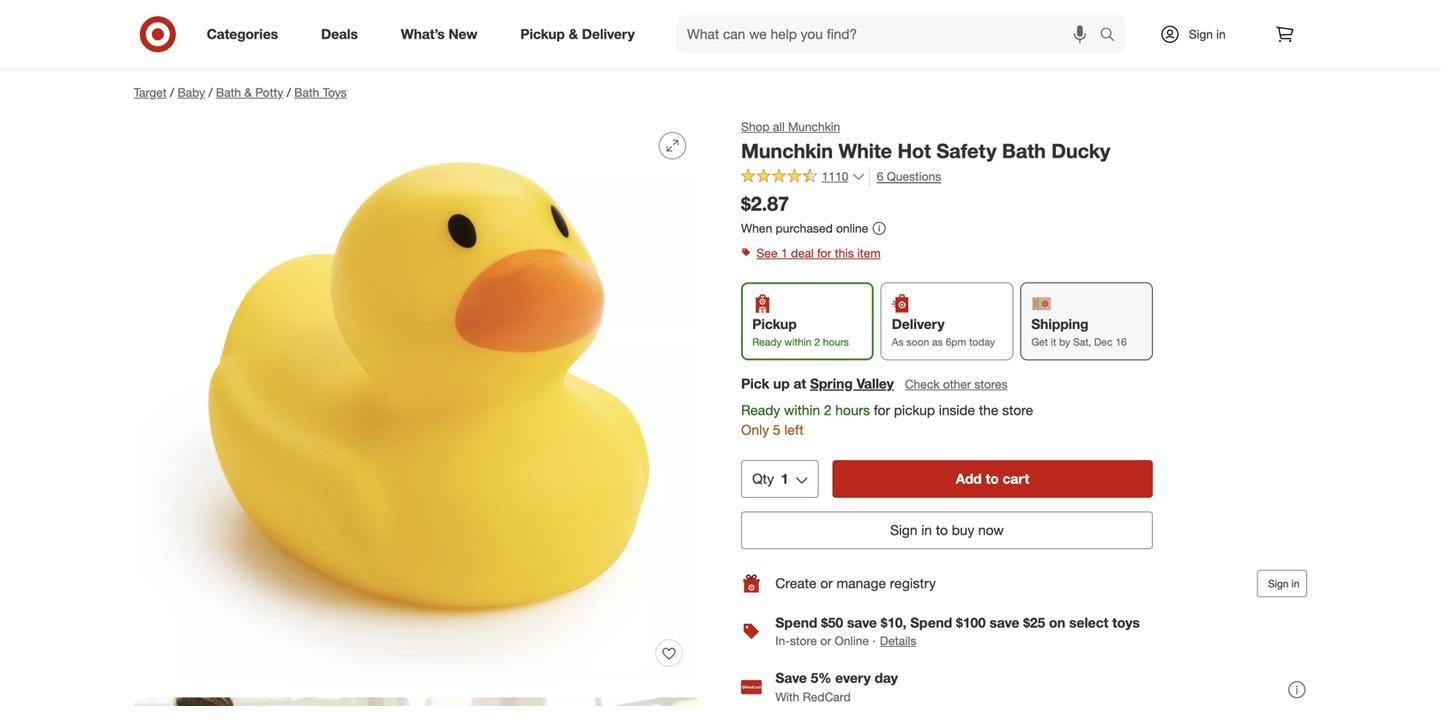 Task type: locate. For each thing, give the bounding box(es) containing it.
0 horizontal spatial sign in
[[1189, 27, 1226, 42]]

dec
[[1094, 336, 1113, 349]]

munchkin
[[788, 119, 840, 134], [741, 139, 833, 163]]

0 horizontal spatial spend
[[775, 615, 817, 632]]

2 or from the top
[[820, 634, 831, 649]]

1 vertical spatial store
[[790, 634, 817, 649]]

1
[[781, 246, 788, 261], [781, 471, 789, 488]]

1 vertical spatial within
[[784, 402, 820, 419]]

1 horizontal spatial /
[[209, 85, 213, 100]]

1 for see
[[781, 246, 788, 261]]

save 5% every day with redcard
[[775, 671, 898, 705]]

1 vertical spatial 1
[[781, 471, 789, 488]]

store right the
[[1002, 402, 1033, 419]]

it
[[1051, 336, 1056, 349]]

within up left
[[784, 402, 820, 419]]

or
[[820, 576, 833, 592], [820, 634, 831, 649]]

1 right see
[[781, 246, 788, 261]]

1 vertical spatial in
[[921, 523, 932, 539]]

1 vertical spatial ready
[[741, 402, 780, 419]]

to inside button
[[936, 523, 948, 539]]

sat,
[[1073, 336, 1091, 349]]

0 vertical spatial to
[[986, 471, 999, 488]]

1 within from the top
[[784, 336, 812, 349]]

pickup right "new"
[[520, 26, 565, 43]]

0 horizontal spatial to
[[936, 523, 948, 539]]

1110 link
[[741, 167, 866, 188]]

only
[[741, 422, 769, 439]]

or down $50
[[820, 634, 831, 649]]

1 vertical spatial delivery
[[892, 316, 945, 333]]

registry
[[890, 576, 936, 592]]

0 vertical spatial within
[[784, 336, 812, 349]]

1 right qty at the bottom right
[[781, 471, 789, 488]]

ready up pick on the right bottom of page
[[752, 336, 782, 349]]

bath left toys
[[294, 85, 319, 100]]

delivery inside delivery as soon as 6pm today
[[892, 316, 945, 333]]

check other stores button
[[904, 375, 1008, 394]]

2 spend from the left
[[910, 615, 952, 632]]

1 1 from the top
[[781, 246, 788, 261]]

0 horizontal spatial sign
[[890, 523, 918, 539]]

white
[[838, 139, 892, 163]]

munchkin white hot safety bath ducky, 1 of 12 image
[[134, 118, 700, 685]]

1 vertical spatial to
[[936, 523, 948, 539]]

the
[[979, 402, 998, 419]]

1 horizontal spatial in
[[1216, 27, 1226, 42]]

to right add
[[986, 471, 999, 488]]

create or manage registry
[[775, 576, 936, 592]]

0 vertical spatial in
[[1216, 27, 1226, 42]]

shipping get it by sat, dec 16
[[1031, 316, 1127, 349]]

0 horizontal spatial pickup
[[520, 26, 565, 43]]

pickup for ready
[[752, 316, 797, 333]]

6 questions link
[[869, 167, 941, 187]]

to left 'buy'
[[936, 523, 948, 539]]

cart
[[1003, 471, 1029, 488]]

bath left ducky
[[1002, 139, 1046, 163]]

hours down spring valley "button"
[[835, 402, 870, 419]]

delivery
[[582, 26, 635, 43], [892, 316, 945, 333]]

on
[[1049, 615, 1065, 632]]

buy
[[952, 523, 974, 539]]

by
[[1059, 336, 1070, 349]]

hours inside 'ready within 2 hours for pickup inside the store only 5 left'
[[835, 402, 870, 419]]

1 horizontal spatial sign in
[[1268, 578, 1300, 591]]

now
[[978, 523, 1004, 539]]

/ right baby
[[209, 85, 213, 100]]

0 vertical spatial or
[[820, 576, 833, 592]]

within
[[784, 336, 812, 349], [784, 402, 820, 419]]

What can we help you find? suggestions appear below search field
[[677, 15, 1104, 53]]

16
[[1115, 336, 1127, 349]]

1 vertical spatial for
[[874, 402, 890, 419]]

ducky
[[1051, 139, 1110, 163]]

1 horizontal spatial spend
[[910, 615, 952, 632]]

2 down spring
[[824, 402, 832, 419]]

pickup ready within 2 hours
[[752, 316, 849, 349]]

1 vertical spatial sign in
[[1268, 578, 1300, 591]]

0 vertical spatial for
[[817, 246, 832, 261]]

0 horizontal spatial bath
[[216, 85, 241, 100]]

1 vertical spatial pickup
[[752, 316, 797, 333]]

bath right baby
[[216, 85, 241, 100]]

2 1 from the top
[[781, 471, 789, 488]]

spend right "$10,"
[[910, 615, 952, 632]]

2 vertical spatial in
[[1292, 578, 1300, 591]]

in
[[1216, 27, 1226, 42], [921, 523, 932, 539], [1292, 578, 1300, 591]]

1 vertical spatial or
[[820, 634, 831, 649]]

1 horizontal spatial to
[[986, 471, 999, 488]]

2 horizontal spatial /
[[287, 85, 291, 100]]

5%
[[811, 671, 832, 687]]

1 horizontal spatial delivery
[[892, 316, 945, 333]]

within up at
[[784, 336, 812, 349]]

new
[[449, 26, 477, 43]]

store
[[1002, 402, 1033, 419], [790, 634, 817, 649]]

sign in inside button
[[1268, 578, 1300, 591]]

0 horizontal spatial for
[[817, 246, 832, 261]]

hours inside "pickup ready within 2 hours"
[[823, 336, 849, 349]]

0 vertical spatial ready
[[752, 336, 782, 349]]

1 horizontal spatial save
[[990, 615, 1020, 632]]

0 vertical spatial store
[[1002, 402, 1033, 419]]

0 horizontal spatial store
[[790, 634, 817, 649]]

spend $50 save $10, spend $100 save $25 on select toys link
[[775, 615, 1140, 632]]

check
[[905, 377, 940, 392]]

1 inside see 1 deal for this item 'link'
[[781, 246, 788, 261]]

ready inside "pickup ready within 2 hours"
[[752, 336, 782, 349]]

1 save from the left
[[847, 615, 877, 632]]

or inside spend $50 save $10, spend $100 save $25 on select toys in-store or online ∙ details
[[820, 634, 831, 649]]

1 horizontal spatial 2
[[824, 402, 832, 419]]

1 / from the left
[[170, 85, 174, 100]]

munchkin right all
[[788, 119, 840, 134]]

other
[[943, 377, 971, 392]]

1 vertical spatial sign
[[890, 523, 918, 539]]

what's new link
[[386, 15, 499, 53]]

image gallery element
[[134, 118, 700, 707]]

2 / from the left
[[209, 85, 213, 100]]

2 within from the top
[[784, 402, 820, 419]]

ready within 2 hours for pickup inside the store only 5 left
[[741, 402, 1033, 439]]

0 vertical spatial 2
[[814, 336, 820, 349]]

0 vertical spatial pickup
[[520, 26, 565, 43]]

spend up in-
[[775, 615, 817, 632]]

0 horizontal spatial save
[[847, 615, 877, 632]]

ready
[[752, 336, 782, 349], [741, 402, 780, 419]]

2 vertical spatial sign
[[1268, 578, 1289, 591]]

0 vertical spatial 1
[[781, 246, 788, 261]]

pick up at spring valley
[[741, 376, 894, 392]]

1 vertical spatial hours
[[835, 402, 870, 419]]

spring
[[810, 376, 853, 392]]

pickup inside "pickup ready within 2 hours"
[[752, 316, 797, 333]]

see 1 deal for this item link
[[741, 241, 1307, 265]]

0 vertical spatial hours
[[823, 336, 849, 349]]

when
[[741, 221, 772, 236]]

all
[[773, 119, 785, 134]]

0 horizontal spatial &
[[244, 85, 252, 100]]

with
[[775, 690, 799, 705]]

0 vertical spatial &
[[569, 26, 578, 43]]

save
[[775, 671, 807, 687]]

in inside "link"
[[1216, 27, 1226, 42]]

for down valley
[[874, 402, 890, 419]]

0 vertical spatial munchkin
[[788, 119, 840, 134]]

questions
[[887, 169, 941, 184]]

0 horizontal spatial /
[[170, 85, 174, 100]]

1 vertical spatial 2
[[824, 402, 832, 419]]

sign
[[1189, 27, 1213, 42], [890, 523, 918, 539], [1268, 578, 1289, 591]]

1 horizontal spatial sign
[[1189, 27, 1213, 42]]

store inside 'ready within 2 hours for pickup inside the store only 5 left'
[[1002, 402, 1033, 419]]

/ left baby link at the left
[[170, 85, 174, 100]]

save
[[847, 615, 877, 632], [990, 615, 1020, 632]]

redcard
[[803, 690, 851, 705]]

stores
[[974, 377, 1008, 392]]

store up save
[[790, 634, 817, 649]]

0 horizontal spatial in
[[921, 523, 932, 539]]

/ right potty
[[287, 85, 291, 100]]

ready up "only"
[[741, 402, 780, 419]]

munchkin down all
[[741, 139, 833, 163]]

pickup
[[894, 402, 935, 419]]

&
[[569, 26, 578, 43], [244, 85, 252, 100]]

1 or from the top
[[820, 576, 833, 592]]

manage
[[837, 576, 886, 592]]

qty 1
[[752, 471, 789, 488]]

2 horizontal spatial sign
[[1268, 578, 1289, 591]]

pickup up "up"
[[752, 316, 797, 333]]

advertisement region
[[120, 26, 1321, 67]]

2 up pick up at spring valley
[[814, 336, 820, 349]]

$10,
[[881, 615, 907, 632]]

for left this
[[817, 246, 832, 261]]

deal
[[791, 246, 814, 261]]

/
[[170, 85, 174, 100], [209, 85, 213, 100], [287, 85, 291, 100]]

1 horizontal spatial pickup
[[752, 316, 797, 333]]

0 horizontal spatial 2
[[814, 336, 820, 349]]

today
[[969, 336, 995, 349]]

munchkin white hot safety bath ducky, 3 of 12 image
[[424, 698, 700, 707]]

target
[[134, 85, 167, 100]]

categories link
[[192, 15, 300, 53]]

add to cart button
[[832, 461, 1153, 498]]

within inside "pickup ready within 2 hours"
[[784, 336, 812, 349]]

save up online
[[847, 615, 877, 632]]

select
[[1069, 615, 1109, 632]]

get
[[1031, 336, 1048, 349]]

bath toys link
[[294, 85, 347, 100]]

ready inside 'ready within 2 hours for pickup inside the store only 5 left'
[[741, 402, 780, 419]]

1 horizontal spatial store
[[1002, 402, 1033, 419]]

hours up spring
[[823, 336, 849, 349]]

2 save from the left
[[990, 615, 1020, 632]]

or right create at the right
[[820, 576, 833, 592]]

0 vertical spatial sign
[[1189, 27, 1213, 42]]

0 vertical spatial sign in
[[1189, 27, 1226, 42]]

save left $25 at the bottom
[[990, 615, 1020, 632]]

2
[[814, 336, 820, 349], [824, 402, 832, 419]]

1 horizontal spatial &
[[569, 26, 578, 43]]

0 vertical spatial delivery
[[582, 26, 635, 43]]

2 horizontal spatial bath
[[1002, 139, 1046, 163]]

0 horizontal spatial delivery
[[582, 26, 635, 43]]

1 horizontal spatial for
[[874, 402, 890, 419]]



Task type: vqa. For each thing, say whether or not it's contained in the screenshot.
rightmost '1'
no



Task type: describe. For each thing, give the bounding box(es) containing it.
as
[[892, 336, 904, 349]]

up
[[773, 376, 790, 392]]

categories
[[207, 26, 278, 43]]

delivery as soon as 6pm today
[[892, 316, 995, 349]]

this
[[835, 246, 854, 261]]

shipping
[[1031, 316, 1089, 333]]

sign in button
[[1257, 571, 1307, 598]]

hot
[[898, 139, 931, 163]]

see
[[757, 246, 778, 261]]

within inside 'ready within 2 hours for pickup inside the store only 5 left'
[[784, 402, 820, 419]]

purchased
[[776, 221, 833, 236]]

sign inside "link"
[[1189, 27, 1213, 42]]

sign in inside "link"
[[1189, 27, 1226, 42]]

pickup for &
[[520, 26, 565, 43]]

5
[[773, 422, 781, 439]]

∙
[[872, 634, 876, 649]]

search button
[[1092, 15, 1133, 57]]

bath inside shop all munchkin munchkin white hot safety bath ducky
[[1002, 139, 1046, 163]]

$100
[[956, 615, 986, 632]]

every
[[835, 671, 871, 687]]

sign in to buy now button
[[741, 512, 1153, 550]]

store inside spend $50 save $10, spend $100 save $25 on select toys in-store or online ∙ details
[[790, 634, 817, 649]]

when purchased online
[[741, 221, 868, 236]]

add to cart
[[956, 471, 1029, 488]]

as
[[932, 336, 943, 349]]

shop
[[741, 119, 770, 134]]

pickup & delivery link
[[506, 15, 656, 53]]

$25
[[1023, 615, 1045, 632]]

shop all munchkin munchkin white hot safety bath ducky
[[741, 119, 1110, 163]]

pick
[[741, 376, 769, 392]]

for inside 'ready within 2 hours for pickup inside the store only 5 left'
[[874, 402, 890, 419]]

target / baby / bath & potty / bath toys
[[134, 85, 347, 100]]

add
[[956, 471, 982, 488]]

2 horizontal spatial in
[[1292, 578, 1300, 591]]

left
[[784, 422, 804, 439]]

create
[[775, 576, 817, 592]]

at
[[794, 376, 806, 392]]

check other stores
[[905, 377, 1008, 392]]

potty
[[255, 85, 283, 100]]

1 vertical spatial &
[[244, 85, 252, 100]]

1 spend from the left
[[775, 615, 817, 632]]

bath & potty link
[[216, 85, 283, 100]]

deals link
[[306, 15, 379, 53]]

toys
[[323, 85, 347, 100]]

1 for qty
[[781, 471, 789, 488]]

2 inside 'ready within 2 hours for pickup inside the store only 5 left'
[[824, 402, 832, 419]]

pickup & delivery
[[520, 26, 635, 43]]

1110
[[822, 169, 848, 184]]

3 / from the left
[[287, 85, 291, 100]]

$50
[[821, 615, 843, 632]]

what's new
[[401, 26, 477, 43]]

sign in to buy now
[[890, 523, 1004, 539]]

what's
[[401, 26, 445, 43]]

6
[[877, 169, 883, 184]]

2 inside "pickup ready within 2 hours"
[[814, 336, 820, 349]]

soon
[[907, 336, 929, 349]]

in-
[[775, 634, 790, 649]]

sign in link
[[1145, 15, 1252, 53]]

baby
[[178, 85, 205, 100]]

inside
[[939, 402, 975, 419]]

to inside button
[[986, 471, 999, 488]]

munchkin white hot safety bath ducky, 2 of 12 image
[[134, 698, 410, 707]]

see 1 deal for this item
[[757, 246, 881, 261]]

details
[[880, 634, 916, 649]]

item
[[857, 246, 881, 261]]

baby link
[[178, 85, 205, 100]]

details button
[[879, 632, 917, 651]]

online
[[835, 634, 869, 649]]

spring valley button
[[810, 374, 894, 394]]

for inside see 1 deal for this item 'link'
[[817, 246, 832, 261]]

qty
[[752, 471, 774, 488]]

spend $50 save $10, spend $100 save $25 on select toys in-store or online ∙ details
[[775, 615, 1140, 649]]

6 questions
[[877, 169, 941, 184]]

1 horizontal spatial bath
[[294, 85, 319, 100]]

1 vertical spatial munchkin
[[741, 139, 833, 163]]

valley
[[857, 376, 894, 392]]

safety
[[937, 139, 997, 163]]

target link
[[134, 85, 167, 100]]

$2.87
[[741, 192, 789, 216]]

deals
[[321, 26, 358, 43]]

delivery inside pickup & delivery link
[[582, 26, 635, 43]]

6pm
[[946, 336, 966, 349]]

search
[[1092, 28, 1133, 44]]

online
[[836, 221, 868, 236]]

toys
[[1112, 615, 1140, 632]]



